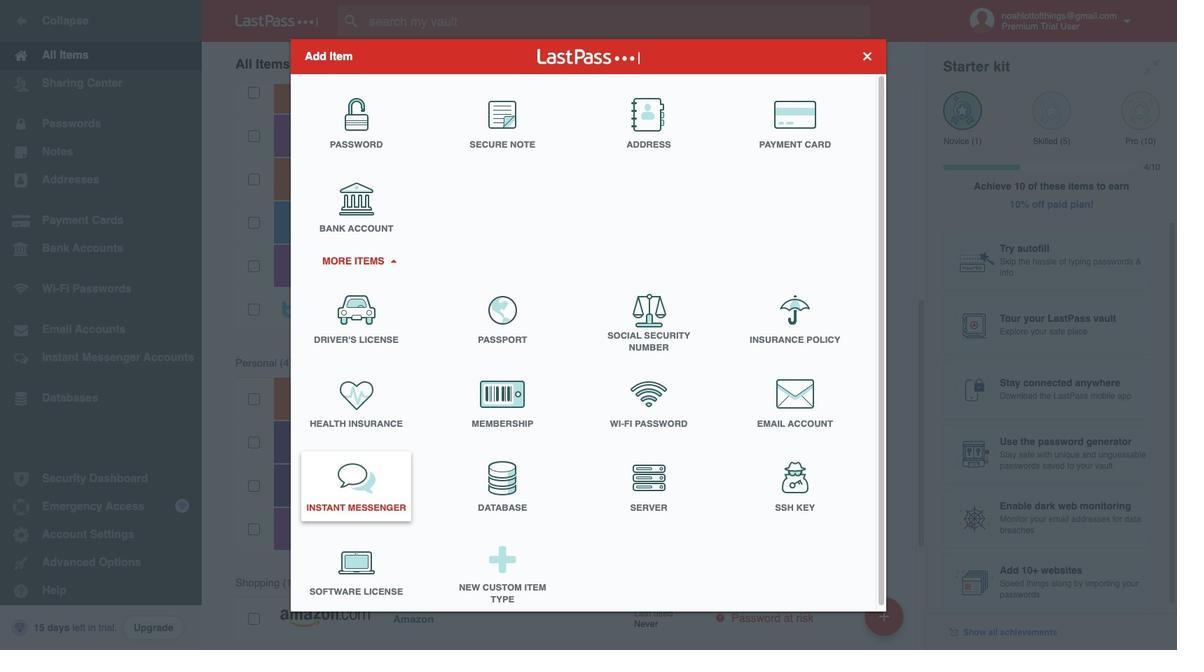 Task type: describe. For each thing, give the bounding box(es) containing it.
caret right image
[[388, 259, 398, 263]]

new item image
[[879, 612, 889, 622]]

lastpass image
[[235, 15, 318, 27]]



Task type: locate. For each thing, give the bounding box(es) containing it.
search my vault text field
[[338, 6, 897, 36]]

main navigation navigation
[[0, 0, 202, 651]]

dialog
[[291, 39, 886, 616]]

new item navigation
[[860, 593, 912, 651]]

Search search field
[[338, 6, 897, 36]]

vault options navigation
[[202, 42, 926, 84]]



Task type: vqa. For each thing, say whether or not it's contained in the screenshot.
text box
no



